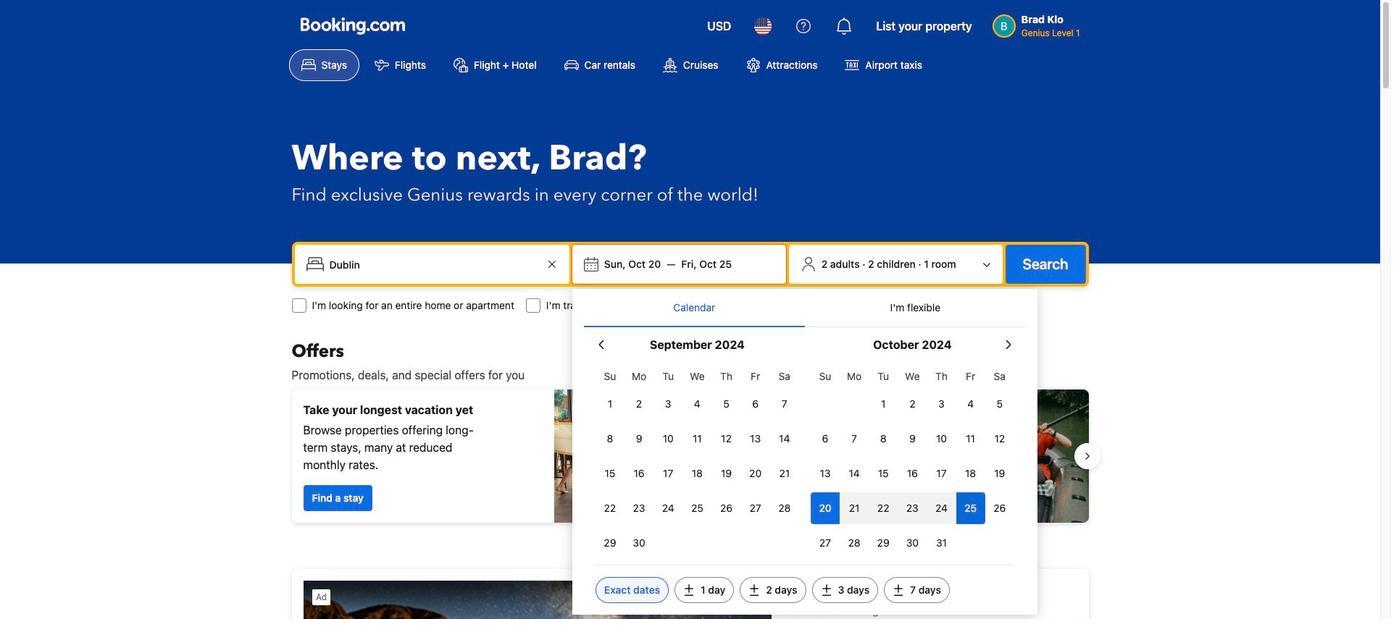 Task type: vqa. For each thing, say whether or not it's contained in the screenshot.
20 september 2024 checkbox in the bottom of the page
yes



Task type: describe. For each thing, give the bounding box(es) containing it.
29 October 2024 checkbox
[[869, 528, 898, 560]]

23 September 2024 checkbox
[[625, 493, 654, 525]]

10 September 2024 checkbox
[[654, 423, 683, 455]]

26 October 2024 checkbox
[[986, 493, 1015, 525]]

5 October 2024 checkbox
[[986, 389, 1015, 420]]

31 October 2024 checkbox
[[928, 528, 957, 560]]

4 September 2024 checkbox
[[683, 389, 712, 420]]

9 October 2024 checkbox
[[898, 423, 928, 455]]

6 cell from the left
[[957, 490, 986, 525]]

16 September 2024 checkbox
[[625, 458, 654, 490]]

5 cell from the left
[[928, 490, 957, 525]]

11 October 2024 checkbox
[[957, 423, 986, 455]]

7 October 2024 checkbox
[[840, 423, 869, 455]]

20 September 2024 checkbox
[[741, 458, 770, 490]]

16 October 2024 checkbox
[[898, 458, 928, 490]]

23 October 2024 checkbox
[[898, 493, 928, 525]]

13 October 2024 checkbox
[[811, 458, 840, 490]]

30 September 2024 checkbox
[[625, 528, 654, 560]]

your account menu brad klo genius level 1 element
[[993, 7, 1086, 40]]

26 September 2024 checkbox
[[712, 493, 741, 525]]

5 September 2024 checkbox
[[712, 389, 741, 420]]

24 September 2024 checkbox
[[654, 493, 683, 525]]

28 September 2024 checkbox
[[770, 493, 800, 525]]

6 October 2024 checkbox
[[811, 423, 840, 455]]

15 September 2024 checkbox
[[596, 458, 625, 490]]

4 October 2024 checkbox
[[957, 389, 986, 420]]

1 cell from the left
[[811, 490, 840, 525]]

10 October 2024 checkbox
[[928, 423, 957, 455]]

19 October 2024 checkbox
[[986, 458, 1015, 490]]

1 October 2024 checkbox
[[869, 389, 898, 420]]

28 October 2024 checkbox
[[840, 528, 869, 560]]

Where are you going? field
[[324, 252, 544, 278]]

15 October 2024 checkbox
[[869, 458, 898, 490]]

21 October 2024 checkbox
[[840, 493, 869, 525]]



Task type: locate. For each thing, give the bounding box(es) containing it.
17 September 2024 checkbox
[[654, 458, 683, 490]]

3 September 2024 checkbox
[[654, 389, 683, 420]]

22 October 2024 checkbox
[[869, 493, 898, 525]]

14 September 2024 checkbox
[[770, 423, 800, 455]]

4 cell from the left
[[898, 490, 928, 525]]

booking.com image
[[300, 17, 405, 35]]

22 September 2024 checkbox
[[596, 493, 625, 525]]

1 grid from the left
[[596, 362, 800, 560]]

2 October 2024 checkbox
[[898, 389, 928, 420]]

8 October 2024 checkbox
[[869, 423, 898, 455]]

3 October 2024 checkbox
[[928, 389, 957, 420]]

6 September 2024 checkbox
[[741, 389, 770, 420]]

29 September 2024 checkbox
[[596, 528, 625, 560]]

2 cell from the left
[[840, 490, 869, 525]]

main content
[[280, 341, 1101, 620]]

27 September 2024 checkbox
[[741, 493, 770, 525]]

tab list
[[584, 289, 1026, 328]]

21 September 2024 checkbox
[[770, 458, 800, 490]]

1 horizontal spatial grid
[[811, 362, 1015, 560]]

2 grid from the left
[[811, 362, 1015, 560]]

7 September 2024 checkbox
[[770, 389, 800, 420]]

18 October 2024 checkbox
[[957, 458, 986, 490]]

14 October 2024 checkbox
[[840, 458, 869, 490]]

2 September 2024 checkbox
[[625, 389, 654, 420]]

20 October 2024 checkbox
[[811, 493, 840, 525]]

0 horizontal spatial grid
[[596, 362, 800, 560]]

25 September 2024 checkbox
[[683, 493, 712, 525]]

13 September 2024 checkbox
[[741, 423, 770, 455]]

region
[[280, 384, 1101, 529]]

grid
[[596, 362, 800, 560], [811, 362, 1015, 560]]

take your longest vacation yet image
[[554, 390, 685, 523]]

1 September 2024 checkbox
[[596, 389, 625, 420]]

24 October 2024 checkbox
[[928, 493, 957, 525]]

27 October 2024 checkbox
[[811, 528, 840, 560]]

11 September 2024 checkbox
[[683, 423, 712, 455]]

12 October 2024 checkbox
[[986, 423, 1015, 455]]

3 cell from the left
[[869, 490, 898, 525]]

18 September 2024 checkbox
[[683, 458, 712, 490]]

cell
[[811, 490, 840, 525], [840, 490, 869, 525], [869, 490, 898, 525], [898, 490, 928, 525], [928, 490, 957, 525], [957, 490, 986, 525]]

9 September 2024 checkbox
[[625, 423, 654, 455]]

25 October 2024 checkbox
[[957, 493, 986, 525]]

8 September 2024 checkbox
[[596, 423, 625, 455]]

19 September 2024 checkbox
[[712, 458, 741, 490]]

30 October 2024 checkbox
[[898, 528, 928, 560]]

12 September 2024 checkbox
[[712, 423, 741, 455]]

a young girl and woman kayak on a river image
[[696, 390, 1089, 523]]

17 October 2024 checkbox
[[928, 458, 957, 490]]



